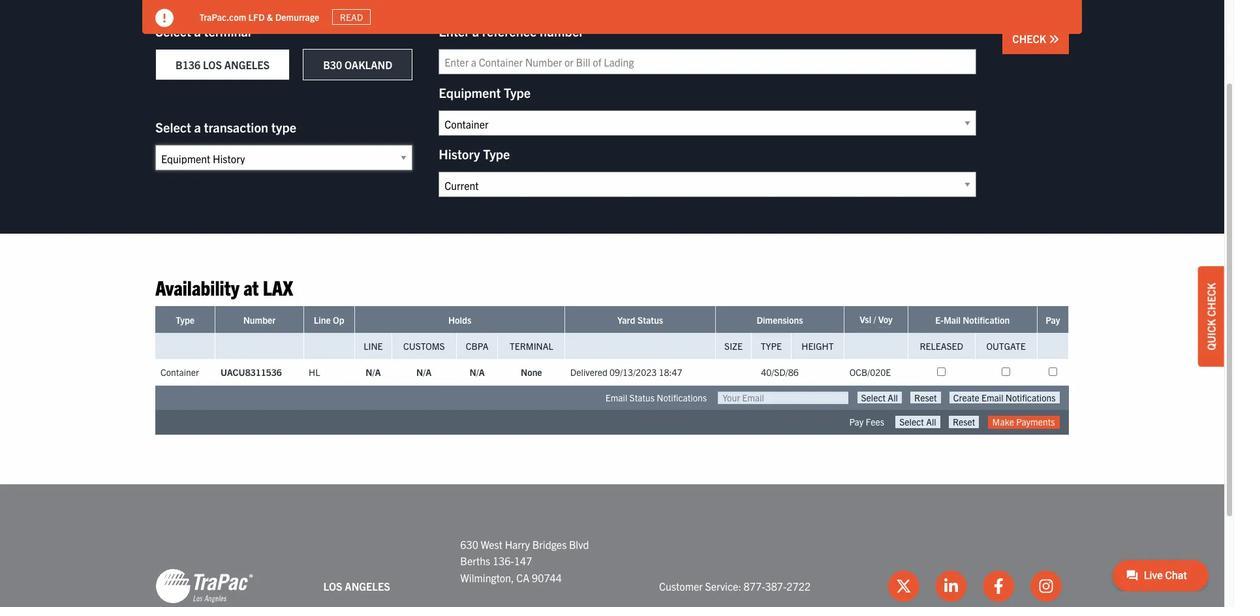 Task type: locate. For each thing, give the bounding box(es) containing it.
None button
[[858, 392, 902, 404], [911, 392, 941, 404], [950, 392, 1060, 404], [896, 416, 941, 428], [949, 416, 980, 428], [858, 392, 902, 404], [911, 392, 941, 404], [950, 392, 1060, 404], [896, 416, 941, 428], [949, 416, 980, 428]]

read link
[[333, 9, 371, 25]]

387-
[[766, 580, 787, 593]]

check inside the quick check link
[[1205, 283, 1218, 317]]

history type
[[439, 146, 510, 162]]

type right the history
[[483, 146, 510, 162]]

1 select from the top
[[155, 23, 191, 39]]

n/a down cbpa at the bottom left of the page
[[470, 367, 485, 378]]

1 horizontal spatial line
[[364, 340, 383, 352]]

uacu8311536
[[221, 367, 282, 378]]

a for transaction
[[194, 119, 201, 135]]

1 vertical spatial line
[[364, 340, 383, 352]]

trapac.com lfd & demurrage
[[200, 11, 320, 23]]

877-
[[744, 580, 766, 593]]

136-
[[493, 554, 514, 568]]

container
[[161, 367, 199, 378]]

select
[[155, 23, 191, 39], [155, 119, 191, 135]]

1 horizontal spatial check
[[1205, 283, 1218, 317]]

outgate
[[987, 340, 1026, 352]]

make payments
[[993, 416, 1055, 428]]

line left op
[[314, 314, 331, 326]]

0 vertical spatial pay
[[1046, 314, 1061, 326]]

select a terminal
[[155, 23, 251, 39]]

1 vertical spatial solid image
[[1049, 34, 1060, 44]]

2722
[[787, 580, 811, 593]]

0 vertical spatial los
[[203, 58, 222, 71]]

0 vertical spatial angeles
[[224, 58, 270, 71]]

quick
[[1205, 319, 1218, 351]]

demurrage
[[276, 11, 320, 23]]

oakland
[[345, 58, 393, 71]]

1 horizontal spatial n/a
[[417, 367, 432, 378]]

status right email at the bottom
[[630, 392, 655, 404]]

0 vertical spatial select
[[155, 23, 191, 39]]

trapac.com
[[200, 11, 247, 23]]

a for reference
[[473, 23, 479, 39]]

equipment type
[[439, 84, 531, 101]]

line for line
[[364, 340, 383, 352]]

1 vertical spatial status
[[630, 392, 655, 404]]

type
[[504, 84, 531, 101], [483, 146, 510, 162], [176, 314, 195, 326], [761, 340, 782, 352]]

op
[[333, 314, 345, 326]]

n/a right hl
[[366, 367, 381, 378]]

ocb/020e
[[850, 367, 891, 378]]

cbpa
[[466, 340, 489, 352]]

1 horizontal spatial solid image
[[1049, 34, 1060, 44]]

line
[[314, 314, 331, 326], [364, 340, 383, 352]]

select up b136
[[155, 23, 191, 39]]

check button
[[1003, 24, 1069, 54]]

los angeles
[[324, 580, 390, 593]]

1 horizontal spatial los
[[324, 580, 343, 593]]

notifications
[[657, 392, 707, 404]]

customs
[[403, 340, 445, 352]]

hl
[[309, 367, 320, 378]]

make payments link
[[988, 416, 1060, 429]]

a down trapac.com
[[194, 23, 201, 39]]

1 vertical spatial check
[[1205, 283, 1218, 317]]

None checkbox
[[938, 368, 946, 376], [1002, 368, 1011, 376], [938, 368, 946, 376], [1002, 368, 1011, 376]]

1 horizontal spatial pay
[[1046, 314, 1061, 326]]

0 vertical spatial status
[[638, 314, 664, 326]]

0 horizontal spatial los
[[203, 58, 222, 71]]

quick check
[[1205, 283, 1218, 351]]

1 vertical spatial angeles
[[345, 580, 390, 593]]

2 select from the top
[[155, 119, 191, 135]]

select left transaction
[[155, 119, 191, 135]]

status
[[638, 314, 664, 326], [630, 392, 655, 404]]

a left transaction
[[194, 119, 201, 135]]

0 vertical spatial line
[[314, 314, 331, 326]]

Your Email email field
[[718, 392, 849, 404]]

2 horizontal spatial n/a
[[470, 367, 485, 378]]

bridges
[[533, 538, 567, 551]]

b136
[[176, 58, 201, 71]]

status right yard
[[638, 314, 664, 326]]

blvd
[[569, 538, 589, 551]]

los inside "footer"
[[324, 580, 343, 593]]

line for line op
[[314, 314, 331, 326]]

line op
[[314, 314, 345, 326]]

wilmington,
[[461, 571, 514, 584]]

solid image inside check button
[[1049, 34, 1060, 44]]

released
[[920, 340, 964, 352]]

09/13/2023
[[610, 367, 657, 378]]

los
[[203, 58, 222, 71], [324, 580, 343, 593]]

select a transaction type
[[155, 119, 297, 135]]

1 horizontal spatial angeles
[[345, 580, 390, 593]]

a
[[194, 23, 201, 39], [473, 23, 479, 39], [194, 119, 201, 135]]

147
[[514, 554, 532, 568]]

1 vertical spatial pay
[[850, 416, 864, 428]]

type down availability
[[176, 314, 195, 326]]

0 horizontal spatial pay
[[850, 416, 864, 428]]

availability
[[155, 274, 240, 300]]

lfd
[[249, 11, 265, 23]]

n/a down 'customs'
[[417, 367, 432, 378]]

line left 'customs'
[[364, 340, 383, 352]]

0 horizontal spatial line
[[314, 314, 331, 326]]

1 vertical spatial select
[[155, 119, 191, 135]]

number
[[243, 314, 276, 326]]

enter a reference number
[[439, 23, 584, 39]]

reference
[[482, 23, 537, 39]]

service:
[[705, 580, 742, 593]]

check
[[1013, 32, 1049, 45], [1205, 283, 1218, 317]]

footer
[[0, 484, 1225, 607]]

Enter a reference number text field
[[439, 49, 977, 74]]

at
[[244, 274, 259, 300]]

40/sd/86
[[761, 367, 799, 378]]

voy
[[879, 314, 893, 325]]

make
[[993, 416, 1015, 428]]

type
[[271, 119, 297, 135]]

footer containing 630 west harry bridges blvd
[[0, 484, 1225, 607]]

enter
[[439, 23, 470, 39]]

dimensions
[[757, 314, 804, 326]]

delivered
[[571, 367, 608, 378]]

yard status
[[618, 314, 664, 326]]

angeles
[[224, 58, 270, 71], [345, 580, 390, 593]]

0 vertical spatial check
[[1013, 32, 1049, 45]]

notification
[[963, 314, 1010, 326]]

1 vertical spatial los
[[324, 580, 343, 593]]

solid image
[[155, 9, 174, 27], [1049, 34, 1060, 44]]

0 horizontal spatial n/a
[[366, 367, 381, 378]]

None checkbox
[[1049, 368, 1058, 376]]

0 horizontal spatial solid image
[[155, 9, 174, 27]]

/
[[874, 314, 877, 325]]

630
[[461, 538, 479, 551]]

a right enter
[[473, 23, 479, 39]]

n/a
[[366, 367, 381, 378], [417, 367, 432, 378], [470, 367, 485, 378]]

0 horizontal spatial angeles
[[224, 58, 270, 71]]

pay
[[1046, 314, 1061, 326], [850, 416, 864, 428]]

0 horizontal spatial check
[[1013, 32, 1049, 45]]



Task type: vqa. For each thing, say whether or not it's contained in the screenshot.
use
no



Task type: describe. For each thing, give the bounding box(es) containing it.
number
[[540, 23, 584, 39]]

pay fees
[[850, 416, 885, 428]]

berths
[[461, 554, 491, 568]]

check inside check button
[[1013, 32, 1049, 45]]

type up 40/sd/86
[[761, 340, 782, 352]]

angeles inside "footer"
[[345, 580, 390, 593]]

ca
[[517, 571, 530, 584]]

3 n/a from the left
[[470, 367, 485, 378]]

630 west harry bridges blvd berths 136-147 wilmington, ca 90744 customer service: 877-387-2722
[[461, 538, 811, 593]]

0 vertical spatial solid image
[[155, 9, 174, 27]]

holds
[[449, 314, 472, 326]]

&
[[267, 11, 274, 23]]

harry
[[505, 538, 530, 551]]

b136 los angeles
[[176, 58, 270, 71]]

status for yard
[[638, 314, 664, 326]]

equipment
[[439, 84, 501, 101]]

select for select a terminal
[[155, 23, 191, 39]]

height
[[802, 340, 834, 352]]

1 n/a from the left
[[366, 367, 381, 378]]

read
[[340, 11, 363, 23]]

size
[[725, 340, 743, 352]]

e-
[[936, 314, 944, 326]]

type right equipment
[[504, 84, 531, 101]]

select for select a transaction type
[[155, 119, 191, 135]]

vsl / voy
[[860, 314, 893, 325]]

quick check link
[[1199, 267, 1225, 367]]

vsl
[[860, 314, 872, 325]]

a for terminal
[[194, 23, 201, 39]]

yard
[[618, 314, 636, 326]]

customer
[[659, 580, 703, 593]]

west
[[481, 538, 503, 551]]

delivered 09/13/2023 18:47
[[571, 367, 683, 378]]

history
[[439, 146, 480, 162]]

terminal
[[204, 23, 251, 39]]

b30 oakland
[[323, 58, 393, 71]]

pay for pay fees
[[850, 416, 864, 428]]

terminal
[[510, 340, 554, 352]]

2 n/a from the left
[[417, 367, 432, 378]]

18:47
[[659, 367, 683, 378]]

los angeles image
[[155, 568, 253, 605]]

status for email
[[630, 392, 655, 404]]

availability at lax
[[155, 274, 293, 300]]

pay for pay
[[1046, 314, 1061, 326]]

payments
[[1017, 416, 1055, 428]]

b30
[[323, 58, 342, 71]]

lax
[[263, 274, 293, 300]]

fees
[[866, 416, 885, 428]]

e-mail notification
[[936, 314, 1010, 326]]

email status notifications
[[606, 392, 707, 404]]

mail
[[944, 314, 961, 326]]

email
[[606, 392, 628, 404]]

transaction
[[204, 119, 268, 135]]

none
[[521, 367, 542, 378]]

90744
[[532, 571, 562, 584]]



